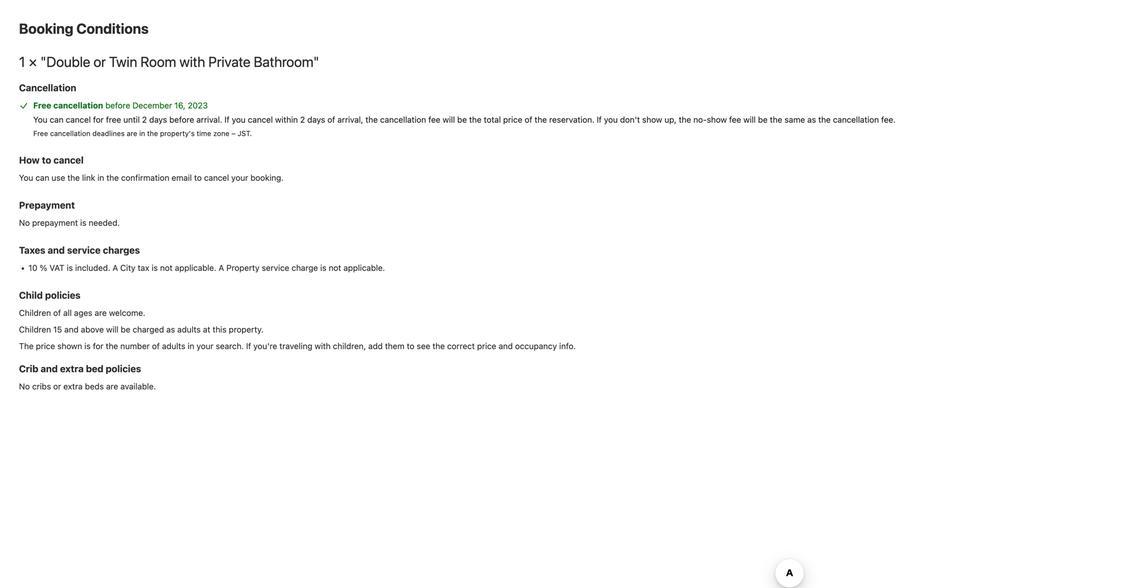 Task type: vqa. For each thing, say whether or not it's contained in the screenshot.
subscribe
no



Task type: locate. For each thing, give the bounding box(es) containing it.
0 vertical spatial adults
[[177, 325, 201, 335]]

your down at
[[197, 341, 214, 351]]

children down child
[[19, 308, 51, 318]]

a left city
[[113, 263, 118, 273]]

1 for from the top
[[93, 115, 104, 125]]

1 horizontal spatial show
[[707, 115, 727, 125]]

2 a from the left
[[219, 263, 224, 273]]

no left cribs in the bottom left of the page
[[19, 382, 30, 392]]

policies up available.
[[106, 363, 141, 375]]

0 vertical spatial can
[[50, 115, 64, 125]]

you down cancellation
[[33, 115, 47, 125]]

0 vertical spatial free
[[33, 101, 51, 110]]

as right same
[[807, 115, 816, 125]]

0 vertical spatial to
[[42, 155, 51, 166]]

a
[[113, 263, 118, 273], [219, 263, 224, 273]]

1 horizontal spatial will
[[443, 115, 455, 125]]

until
[[123, 115, 140, 125]]

0 horizontal spatial with
[[179, 53, 205, 70]]

1 horizontal spatial price
[[477, 341, 496, 351]]

1 horizontal spatial 2
[[300, 115, 305, 125]]

1 horizontal spatial policies
[[106, 363, 141, 375]]

–
[[231, 129, 236, 138]]

price inside free cancellation before december 16, 2023 you can cancel for free until 2 days before arrival. if you cancel within 2 days of arrival, the cancellation fee will be the total price of the reservation. if you don't show up, the no-show fee will be the same as the cancellation fee. free cancellation deadlines are in the property's time zone – jst.
[[503, 115, 522, 125]]

with right traveling
[[315, 341, 331, 351]]

price
[[503, 115, 522, 125], [36, 341, 55, 351], [477, 341, 496, 351]]

days right within
[[307, 115, 325, 125]]

email
[[172, 173, 192, 183]]

booking conditions
[[19, 20, 149, 37]]

time
[[197, 129, 211, 138]]

1 vertical spatial no
[[19, 382, 30, 392]]

2 applicable. from the left
[[344, 263, 385, 273]]

0 horizontal spatial fee
[[428, 115, 440, 125]]

in right link
[[97, 173, 104, 183]]

0 horizontal spatial days
[[149, 115, 167, 125]]

conditions
[[76, 20, 149, 37]]

to right email
[[194, 173, 202, 183]]

them
[[385, 341, 405, 351]]

you
[[33, 115, 47, 125], [19, 173, 33, 183]]

service up included.
[[67, 245, 101, 256]]

how to cancel
[[19, 155, 84, 166]]

if
[[224, 115, 230, 125], [597, 115, 602, 125], [246, 341, 251, 351]]

1 vertical spatial can
[[35, 173, 49, 183]]

0 horizontal spatial applicable.
[[175, 263, 216, 273]]

0 vertical spatial before
[[105, 101, 130, 110]]

not right charge at the left of the page
[[329, 263, 341, 273]]

2 children from the top
[[19, 325, 51, 335]]

are
[[127, 129, 137, 138], [95, 308, 107, 318], [106, 382, 118, 392]]

will
[[443, 115, 455, 125], [744, 115, 756, 125], [106, 325, 118, 335]]

price right total
[[503, 115, 522, 125]]

0 horizontal spatial to
[[42, 155, 51, 166]]

or
[[93, 53, 106, 70], [53, 382, 61, 392]]

0 horizontal spatial show
[[642, 115, 662, 125]]

your left booking.
[[231, 173, 248, 183]]

crib
[[19, 363, 38, 375]]

not right the tax
[[160, 263, 173, 273]]

deadlines
[[92, 129, 125, 138]]

1 horizontal spatial days
[[307, 115, 325, 125]]

fee right no-
[[729, 115, 741, 125]]

no-
[[694, 115, 707, 125]]

free down cancellation
[[33, 101, 51, 110]]

no
[[19, 218, 30, 228], [19, 382, 30, 392]]

taxes
[[19, 245, 45, 256]]

1 horizontal spatial in
[[139, 129, 145, 138]]

ages
[[74, 308, 92, 318]]

2 for from the top
[[93, 341, 104, 351]]

can left use
[[35, 173, 49, 183]]

with right room
[[179, 53, 205, 70]]

adults for of
[[162, 341, 185, 351]]

no for no prepayment is needed.
[[19, 218, 30, 228]]

0 horizontal spatial policies
[[45, 290, 81, 301]]

1 horizontal spatial your
[[231, 173, 248, 183]]

can down cancellation
[[50, 115, 64, 125]]

16,
[[174, 101, 185, 110]]

total
[[484, 115, 501, 125]]

not
[[160, 263, 173, 273], [329, 263, 341, 273]]

1 horizontal spatial to
[[194, 173, 202, 183]]

the right up,
[[679, 115, 691, 125]]

and
[[48, 245, 65, 256], [64, 325, 79, 335], [499, 341, 513, 351], [41, 363, 58, 375]]

2 free from the top
[[33, 129, 48, 138]]

cancel left free
[[66, 115, 91, 125]]

"double
[[40, 53, 90, 70]]

confirmation
[[121, 173, 169, 183]]

0 vertical spatial for
[[93, 115, 104, 125]]

be left same
[[758, 115, 768, 125]]

of left the all
[[53, 308, 61, 318]]

beds
[[85, 382, 104, 392]]

1 vertical spatial before
[[169, 115, 194, 125]]

1 horizontal spatial as
[[807, 115, 816, 125]]

to right how
[[42, 155, 51, 166]]

1 vertical spatial in
[[97, 173, 104, 183]]

1 horizontal spatial fee
[[729, 115, 741, 125]]

0 horizontal spatial a
[[113, 263, 118, 273]]

0 horizontal spatial as
[[166, 325, 175, 335]]

if left "you're"
[[246, 341, 251, 351]]

fee
[[428, 115, 440, 125], [729, 115, 741, 125]]

show right up,
[[707, 115, 727, 125]]

the
[[19, 341, 34, 351]]

1 children from the top
[[19, 308, 51, 318]]

children for children 15 and above will be charged as adults at this property.
[[19, 325, 51, 335]]

the left link
[[67, 173, 80, 183]]

before down 16,
[[169, 115, 194, 125]]

for left free
[[93, 115, 104, 125]]

the right arrival,
[[366, 115, 378, 125]]

2 horizontal spatial in
[[188, 341, 194, 351]]

days down december
[[149, 115, 167, 125]]

same
[[785, 115, 805, 125]]

2 vertical spatial to
[[407, 341, 415, 351]]

room
[[140, 53, 176, 70]]

the left same
[[770, 115, 782, 125]]

2 horizontal spatial price
[[503, 115, 522, 125]]

price right correct
[[477, 341, 496, 351]]

1 horizontal spatial be
[[457, 115, 467, 125]]

the left number
[[106, 341, 118, 351]]

1 horizontal spatial you
[[604, 115, 618, 125]]

1 vertical spatial you
[[19, 173, 33, 183]]

1 vertical spatial free
[[33, 129, 48, 138]]

the
[[366, 115, 378, 125], [469, 115, 482, 125], [535, 115, 547, 125], [679, 115, 691, 125], [770, 115, 782, 125], [818, 115, 831, 125], [147, 129, 158, 138], [67, 173, 80, 183], [106, 173, 119, 183], [106, 341, 118, 351], [433, 341, 445, 351]]

up,
[[665, 115, 677, 125]]

0 horizontal spatial not
[[160, 263, 173, 273]]

are down until
[[127, 129, 137, 138]]

0 horizontal spatial service
[[67, 245, 101, 256]]

charged
[[133, 325, 164, 335]]

0 vertical spatial as
[[807, 115, 816, 125]]

1 vertical spatial or
[[53, 382, 61, 392]]

2
[[142, 115, 147, 125], [300, 115, 305, 125]]

0 horizontal spatial will
[[106, 325, 118, 335]]

or right cribs in the bottom left of the page
[[53, 382, 61, 392]]

will left same
[[744, 115, 756, 125]]

as right charged
[[166, 325, 175, 335]]

0 vertical spatial your
[[231, 173, 248, 183]]

policies
[[45, 290, 81, 301], [106, 363, 141, 375]]

be left total
[[457, 115, 467, 125]]

will left total
[[443, 115, 455, 125]]

the right "see"
[[433, 341, 445, 351]]

you up – at the top left of the page
[[232, 115, 246, 125]]

1 horizontal spatial a
[[219, 263, 224, 273]]

1 vertical spatial service
[[262, 263, 289, 273]]

a left property
[[219, 263, 224, 273]]

service left charge at the left of the page
[[262, 263, 289, 273]]

be down welcome.
[[121, 325, 130, 335]]

in down until
[[139, 129, 145, 138]]

0 horizontal spatial or
[[53, 382, 61, 392]]

search.
[[216, 341, 244, 351]]

if right the reservation.
[[597, 115, 602, 125]]

2 horizontal spatial to
[[407, 341, 415, 351]]

in
[[139, 129, 145, 138], [97, 173, 104, 183], [188, 341, 194, 351]]

within
[[275, 115, 298, 125]]

1 vertical spatial to
[[194, 173, 202, 183]]

cancel
[[66, 115, 91, 125], [248, 115, 273, 125], [53, 155, 84, 166], [204, 173, 229, 183]]

0 vertical spatial no
[[19, 218, 30, 228]]

1 vertical spatial children
[[19, 325, 51, 335]]

can inside free cancellation before december 16, 2023 you can cancel for free until 2 days before arrival. if you cancel within 2 days of arrival, the cancellation fee will be the total price of the reservation. if you don't show up, the no-show fee will be the same as the cancellation fee. free cancellation deadlines are in the property's time zone – jst.
[[50, 115, 64, 125]]

extra down the shown at the left bottom
[[60, 363, 84, 375]]

is
[[80, 218, 86, 228], [67, 263, 73, 273], [152, 263, 158, 273], [320, 263, 327, 273], [84, 341, 91, 351]]

1 horizontal spatial applicable.
[[344, 263, 385, 273]]

fee left total
[[428, 115, 440, 125]]

1 horizontal spatial before
[[169, 115, 194, 125]]

no for no cribs or extra beds are available.
[[19, 382, 30, 392]]

1 horizontal spatial service
[[262, 263, 289, 273]]

1 horizontal spatial if
[[246, 341, 251, 351]]

in left search. at the left bottom of the page
[[188, 341, 194, 351]]

free up how to cancel
[[33, 129, 48, 138]]

adults down charged
[[162, 341, 185, 351]]

1 vertical spatial your
[[197, 341, 214, 351]]

0 vertical spatial are
[[127, 129, 137, 138]]

link
[[82, 173, 95, 183]]

0 vertical spatial children
[[19, 308, 51, 318]]

are right beds
[[106, 382, 118, 392]]

this
[[213, 325, 227, 335]]

1 you from the left
[[232, 115, 246, 125]]

to
[[42, 155, 51, 166], [194, 173, 202, 183], [407, 341, 415, 351]]

extra down crib and extra bed policies
[[63, 382, 83, 392]]

and up 'vat' on the top of the page
[[48, 245, 65, 256]]

0 vertical spatial or
[[93, 53, 106, 70]]

1 vertical spatial adults
[[162, 341, 185, 351]]

1 2 from the left
[[142, 115, 147, 125]]

to left "see"
[[407, 341, 415, 351]]

no up "taxes"
[[19, 218, 30, 228]]

show left up,
[[642, 115, 662, 125]]

2 no from the top
[[19, 382, 30, 392]]

2 horizontal spatial be
[[758, 115, 768, 125]]

occupancy
[[515, 341, 557, 351]]

property.
[[229, 325, 263, 335]]

of
[[327, 115, 335, 125], [525, 115, 532, 125], [53, 308, 61, 318], [152, 341, 160, 351]]

fee.
[[881, 115, 896, 125]]

1 not from the left
[[160, 263, 173, 273]]

correct
[[447, 341, 475, 351]]

1 show from the left
[[642, 115, 662, 125]]

and up cribs in the bottom left of the page
[[41, 363, 58, 375]]

see
[[417, 341, 430, 351]]

you down how
[[19, 173, 33, 183]]

cancellation
[[53, 101, 103, 110], [380, 115, 426, 125], [833, 115, 879, 125], [50, 129, 90, 138]]

can
[[50, 115, 64, 125], [35, 173, 49, 183]]

adults left at
[[177, 325, 201, 335]]

1 horizontal spatial or
[[93, 53, 106, 70]]

if up zone
[[224, 115, 230, 125]]

0 vertical spatial with
[[179, 53, 205, 70]]

0 horizontal spatial your
[[197, 341, 214, 351]]

you're
[[253, 341, 277, 351]]

0 horizontal spatial before
[[105, 101, 130, 110]]

0 horizontal spatial you
[[232, 115, 246, 125]]

2 horizontal spatial if
[[597, 115, 602, 125]]

0 horizontal spatial 2
[[142, 115, 147, 125]]

0 horizontal spatial be
[[121, 325, 130, 335]]

for down 'above'
[[93, 341, 104, 351]]

december
[[132, 101, 172, 110]]

1 vertical spatial for
[[93, 341, 104, 351]]

show
[[642, 115, 662, 125], [707, 115, 727, 125]]

are right "ages"
[[95, 308, 107, 318]]

0 vertical spatial in
[[139, 129, 145, 138]]

2 vertical spatial in
[[188, 341, 194, 351]]

free cancellation before december 16, 2023 you can cancel for free until 2 days before arrival. if you cancel within 2 days of arrival, the cancellation fee will be the total price of the reservation. if you don't show up, the no-show fee will be the same as the cancellation fee. free cancellation deadlines are in the property's time zone – jst.
[[33, 101, 896, 138]]

included.
[[75, 263, 110, 273]]

policies up the all
[[45, 290, 81, 301]]

bathroom"
[[254, 53, 319, 70]]

2 show from the left
[[707, 115, 727, 125]]

0 vertical spatial service
[[67, 245, 101, 256]]

or left twin
[[93, 53, 106, 70]]

0 vertical spatial you
[[33, 115, 47, 125]]

1 horizontal spatial not
[[329, 263, 341, 273]]

before up free
[[105, 101, 130, 110]]

1 no from the top
[[19, 218, 30, 228]]

bed
[[86, 363, 103, 375]]

2 right within
[[300, 115, 305, 125]]

2 right until
[[142, 115, 147, 125]]

at
[[203, 325, 210, 335]]

1 vertical spatial policies
[[106, 363, 141, 375]]

2 fee from the left
[[729, 115, 741, 125]]

with
[[179, 53, 205, 70], [315, 341, 331, 351]]

1 free from the top
[[33, 101, 51, 110]]

1 horizontal spatial with
[[315, 341, 331, 351]]

free
[[106, 115, 121, 125]]

number
[[120, 341, 150, 351]]

for
[[93, 115, 104, 125], [93, 341, 104, 351]]

price right the
[[36, 341, 55, 351]]

cribs
[[32, 382, 51, 392]]

children up the
[[19, 325, 51, 335]]

cancellation left the fee.
[[833, 115, 879, 125]]

will right 'above'
[[106, 325, 118, 335]]

as
[[807, 115, 816, 125], [166, 325, 175, 335]]

you left don't
[[604, 115, 618, 125]]

is right charge at the left of the page
[[320, 263, 327, 273]]

0 horizontal spatial if
[[224, 115, 230, 125]]



Task type: describe. For each thing, give the bounding box(es) containing it.
%
[[40, 263, 47, 273]]

private
[[208, 53, 251, 70]]

jst.
[[238, 129, 252, 138]]

as inside free cancellation before december 16, 2023 you can cancel for free until 2 days before arrival. if you cancel within 2 days of arrival, the cancellation fee will be the total price of the reservation. if you don't show up, the no-show fee will be the same as the cancellation fee. free cancellation deadlines are in the property's time zone – jst.
[[807, 115, 816, 125]]

1 fee from the left
[[428, 115, 440, 125]]

info.
[[559, 341, 576, 351]]

cancellation right arrival,
[[380, 115, 426, 125]]

booking
[[19, 20, 73, 37]]

zone
[[213, 129, 229, 138]]

tax
[[138, 263, 149, 273]]

cancellation
[[19, 82, 76, 93]]

is down 'above'
[[84, 341, 91, 351]]

the left the reservation.
[[535, 115, 547, 125]]

the price shown is for the number of adults in your search. if you're traveling with children, add them to see the correct price and occupancy info.
[[19, 341, 576, 351]]

cancel right email
[[204, 173, 229, 183]]

prepayment
[[19, 200, 75, 211]]

and right "15"
[[64, 325, 79, 335]]

don't
[[620, 115, 640, 125]]

1
[[19, 53, 25, 70]]

15
[[53, 325, 62, 335]]

property's
[[160, 129, 195, 138]]

available.
[[120, 382, 156, 392]]

2 not from the left
[[329, 263, 341, 273]]

children 15 and above will be charged as adults at this property.
[[19, 325, 263, 335]]

2 vertical spatial are
[[106, 382, 118, 392]]

reservation.
[[549, 115, 595, 125]]

child policies
[[19, 290, 81, 301]]

booking.
[[250, 173, 284, 183]]

the left total
[[469, 115, 482, 125]]

children of all ages are welcome.
[[19, 308, 145, 318]]

cancel up jst.
[[248, 115, 273, 125]]

and left occupancy in the left of the page
[[499, 341, 513, 351]]

10
[[28, 263, 37, 273]]

0 vertical spatial extra
[[60, 363, 84, 375]]

you can use the link in the confirmation email to cancel your booking.
[[19, 173, 284, 183]]

cancellation up how to cancel
[[50, 129, 90, 138]]

charges
[[103, 245, 140, 256]]

are inside free cancellation before december 16, 2023 you can cancel for free until 2 days before arrival. if you cancel within 2 days of arrival, the cancellation fee will be the total price of the reservation. if you don't show up, the no-show fee will be the same as the cancellation fee. free cancellation deadlines are in the property's time zone – jst.
[[127, 129, 137, 138]]

you inside free cancellation before december 16, 2023 you can cancel for free until 2 days before arrival. if you cancel within 2 days of arrival, the cancellation fee will be the total price of the reservation. if you don't show up, the no-show fee will be the same as the cancellation fee. free cancellation deadlines are in the property's time zone – jst.
[[33, 115, 47, 125]]

10 % vat is included. a city tax is not applicable. a property service charge is not applicable.
[[28, 263, 385, 273]]

2 horizontal spatial will
[[744, 115, 756, 125]]

is right 'vat' on the top of the page
[[67, 263, 73, 273]]

×
[[29, 53, 37, 70]]

0 vertical spatial policies
[[45, 290, 81, 301]]

child
[[19, 290, 43, 301]]

of down charged
[[152, 341, 160, 351]]

is right the tax
[[152, 263, 158, 273]]

of left arrival,
[[327, 115, 335, 125]]

1 a from the left
[[113, 263, 118, 273]]

cancellation down cancellation
[[53, 101, 103, 110]]

welcome.
[[109, 308, 145, 318]]

cancel up use
[[53, 155, 84, 166]]

2 2 from the left
[[300, 115, 305, 125]]

no prepayment is needed.
[[19, 218, 120, 228]]

1 days from the left
[[149, 115, 167, 125]]

shown
[[57, 341, 82, 351]]

1 vertical spatial as
[[166, 325, 175, 335]]

2023
[[188, 101, 208, 110]]

needed.
[[89, 218, 120, 228]]

of right total
[[525, 115, 532, 125]]

arrival.
[[196, 115, 222, 125]]

children,
[[333, 341, 366, 351]]

crib and extra bed policies
[[19, 363, 141, 375]]

1 vertical spatial are
[[95, 308, 107, 318]]

is left needed.
[[80, 218, 86, 228]]

in inside free cancellation before december 16, 2023 you can cancel for free until 2 days before arrival. if you cancel within 2 days of arrival, the cancellation fee will be the total price of the reservation. if you don't show up, the no-show fee will be the same as the cancellation fee. free cancellation deadlines are in the property's time zone – jst.
[[139, 129, 145, 138]]

the right same
[[818, 115, 831, 125]]

no cribs or extra beds are available.
[[19, 382, 156, 392]]

children for children of all ages are welcome.
[[19, 308, 51, 318]]

0 horizontal spatial price
[[36, 341, 55, 351]]

city
[[120, 263, 135, 273]]

adults for as
[[177, 325, 201, 335]]

charge
[[292, 263, 318, 273]]

1 vertical spatial with
[[315, 341, 331, 351]]

2 you from the left
[[604, 115, 618, 125]]

the right link
[[106, 173, 119, 183]]

for inside free cancellation before december 16, 2023 you can cancel for free until 2 days before arrival. if you cancel within 2 days of arrival, the cancellation fee will be the total price of the reservation. if you don't show up, the no-show fee will be the same as the cancellation fee. free cancellation deadlines are in the property's time zone – jst.
[[93, 115, 104, 125]]

1 × "double or twin room with private bathroom"
[[19, 53, 319, 70]]

all
[[63, 308, 72, 318]]

how
[[19, 155, 40, 166]]

prepayment
[[32, 218, 78, 228]]

add
[[368, 341, 383, 351]]

0 horizontal spatial in
[[97, 173, 104, 183]]

traveling
[[279, 341, 312, 351]]

above
[[81, 325, 104, 335]]

taxes and service charges
[[19, 245, 140, 256]]

1 applicable. from the left
[[175, 263, 216, 273]]

twin
[[109, 53, 137, 70]]

property
[[226, 263, 260, 273]]

1 vertical spatial extra
[[63, 382, 83, 392]]

use
[[52, 173, 65, 183]]

vat
[[49, 263, 64, 273]]

the left property's
[[147, 129, 158, 138]]

arrival,
[[337, 115, 363, 125]]

2 days from the left
[[307, 115, 325, 125]]



